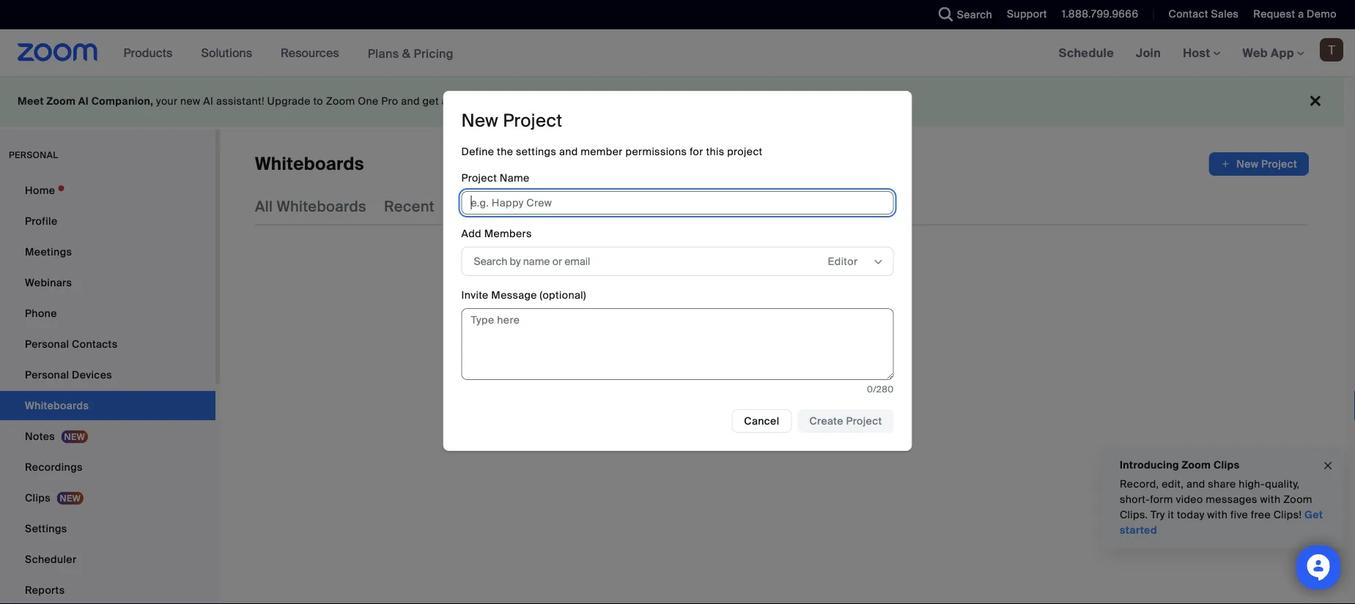 Task type: vqa. For each thing, say whether or not it's contained in the screenshot.
it at the bottom of the page
yes



Task type: locate. For each thing, give the bounding box(es) containing it.
high-
[[1239, 478, 1266, 492]]

schedule
[[1059, 45, 1114, 60]]

introducing
[[1120, 459, 1180, 472]]

1 vertical spatial new project
[[1237, 157, 1298, 171]]

pro
[[381, 95, 398, 108]]

1 horizontal spatial add image
[[1221, 157, 1231, 172]]

add image
[[1221, 157, 1231, 172], [744, 371, 754, 386]]

1 vertical spatial and
[[559, 145, 578, 158]]

join
[[1136, 45, 1161, 60]]

2 vertical spatial and
[[1187, 478, 1206, 492]]

ai
[[78, 95, 89, 108], [203, 95, 214, 108], [493, 95, 503, 108]]

define the settings and member permissions for this project
[[462, 145, 763, 158]]

scheduler
[[25, 553, 77, 567]]

it
[[1168, 509, 1175, 522]]

contact sales link up join
[[1158, 0, 1243, 29]]

meetings link
[[0, 238, 216, 267]]

tabs of all whiteboard page tab list
[[255, 188, 896, 226]]

product information navigation
[[113, 29, 465, 77]]

today up project
[[721, 95, 750, 108]]

zoom inside record, edit, and share high-quality, short-form video messages with zoom clips. try it today with five free clips!
[[1284, 493, 1313, 507]]

today down video
[[1177, 509, 1205, 522]]

with left me at the top of page
[[639, 197, 668, 216]]

ai left companion,
[[78, 95, 89, 108]]

settings
[[25, 522, 67, 536]]

and left "get"
[[401, 95, 420, 108]]

clips link
[[0, 484, 216, 513]]

1 vertical spatial with
[[1261, 493, 1281, 507]]

new project
[[462, 109, 563, 132], [1237, 157, 1298, 171], [760, 371, 821, 385]]

to left one
[[313, 95, 323, 108]]

1 horizontal spatial upgrade
[[674, 95, 718, 108]]

project
[[503, 109, 563, 132], [1262, 157, 1298, 171], [462, 171, 497, 185], [785, 371, 821, 385], [846, 414, 882, 428]]

today inside meet zoom ai companion, footer
[[721, 95, 750, 108]]

home link
[[0, 176, 216, 205]]

upgrade today link
[[674, 95, 750, 108]]

form
[[1150, 493, 1174, 507]]

personal
[[9, 150, 58, 161]]

contact sales link
[[1158, 0, 1243, 29], [1169, 7, 1239, 21]]

today
[[721, 95, 750, 108], [1177, 509, 1205, 522]]

personal
[[25, 338, 69, 351], [25, 368, 69, 382]]

contact
[[1169, 7, 1209, 21]]

1.888.799.9666
[[1062, 7, 1139, 21]]

2 vertical spatial new project
[[760, 371, 821, 385]]

3 ai from the left
[[493, 95, 503, 108]]

1 vertical spatial personal
[[25, 368, 69, 382]]

new project inside dialog
[[462, 109, 563, 132]]

new project dialog
[[443, 91, 912, 451]]

2 horizontal spatial and
[[1187, 478, 1206, 492]]

personal down personal contacts
[[25, 368, 69, 382]]

and
[[401, 95, 420, 108], [559, 145, 578, 158], [1187, 478, 1206, 492]]

1 horizontal spatial and
[[559, 145, 578, 158]]

0 vertical spatial new project
[[462, 109, 563, 132]]

recordings link
[[0, 453, 216, 482]]

0 horizontal spatial clips
[[25, 492, 51, 505]]

notes
[[25, 430, 55, 444]]

five
[[1231, 509, 1249, 522]]

webinars
[[25, 276, 72, 290]]

at
[[567, 95, 576, 108]]

home
[[25, 184, 55, 197]]

zoom
[[47, 95, 76, 108], [326, 95, 355, 108], [1182, 459, 1211, 472], [1284, 493, 1313, 507]]

with down messages
[[1208, 509, 1228, 522]]

personal for personal devices
[[25, 368, 69, 382]]

members
[[484, 227, 532, 240]]

1 vertical spatial today
[[1177, 509, 1205, 522]]

meet zoom ai companion, footer
[[0, 76, 1345, 127]]

upgrade right 'cost.'
[[674, 95, 718, 108]]

new project button
[[1209, 152, 1309, 176], [732, 367, 832, 390]]

1 personal from the top
[[25, 338, 69, 351]]

0 horizontal spatial to
[[313, 95, 323, 108]]

assistant!
[[216, 95, 265, 108]]

1 horizontal spatial today
[[1177, 509, 1205, 522]]

new
[[462, 109, 499, 132], [1237, 157, 1259, 171], [760, 371, 782, 385]]

edit,
[[1162, 478, 1184, 492]]

name
[[500, 171, 530, 185]]

2 horizontal spatial with
[[1261, 493, 1281, 507]]

0 vertical spatial and
[[401, 95, 420, 108]]

2 horizontal spatial new
[[1237, 157, 1259, 171]]

clips up settings on the bottom
[[25, 492, 51, 505]]

free
[[1251, 509, 1271, 522]]

profile
[[25, 214, 58, 228]]

upgrade
[[267, 95, 311, 108], [674, 95, 718, 108]]

banner
[[0, 29, 1356, 77]]

projects
[[838, 197, 896, 216]]

editor
[[828, 255, 858, 268]]

0 horizontal spatial upgrade
[[267, 95, 311, 108]]

to
[[313, 95, 323, 108], [480, 95, 490, 108]]

contact sales link up 'meetings' navigation
[[1169, 7, 1239, 21]]

0 horizontal spatial add image
[[744, 371, 754, 386]]

0 horizontal spatial and
[[401, 95, 420, 108]]

0 horizontal spatial new project
[[462, 109, 563, 132]]

2 horizontal spatial new project
[[1237, 157, 1298, 171]]

create project
[[810, 414, 882, 428]]

meetings navigation
[[1048, 29, 1356, 77]]

new for right new project button
[[1237, 157, 1259, 171]]

and inside meet zoom ai companion, footer
[[401, 95, 420, 108]]

all whiteboards
[[255, 197, 367, 216]]

devices
[[72, 368, 112, 382]]

Invite Message (optional) text field
[[462, 308, 894, 380]]

recordings
[[25, 461, 83, 474]]

plans & pricing link
[[368, 46, 454, 61], [368, 46, 454, 61]]

0 vertical spatial personal
[[25, 338, 69, 351]]

phone link
[[0, 299, 216, 328]]

0 horizontal spatial new project button
[[732, 367, 832, 390]]

and up video
[[1187, 478, 1206, 492]]

demo
[[1307, 7, 1337, 21]]

your
[[156, 95, 178, 108]]

add
[[462, 227, 482, 240]]

2 personal from the top
[[25, 368, 69, 382]]

0 vertical spatial new
[[462, 109, 499, 132]]

with
[[639, 197, 668, 216], [1261, 493, 1281, 507], [1208, 509, 1228, 522]]

2 vertical spatial with
[[1208, 509, 1228, 522]]

0 vertical spatial with
[[639, 197, 668, 216]]

0 horizontal spatial ai
[[78, 95, 89, 108]]

ai right new
[[203, 95, 214, 108]]

0 vertical spatial clips
[[1214, 459, 1240, 472]]

1.888.799.9666 button
[[1051, 0, 1143, 29], [1062, 7, 1139, 21]]

add image inside whiteboards application
[[1221, 157, 1231, 172]]

1 vertical spatial clips
[[25, 492, 51, 505]]

meet zoom ai companion, your new ai assistant! upgrade to zoom one pro and get access to ai companion at no additional cost. upgrade today
[[18, 95, 750, 108]]

1 horizontal spatial ai
[[203, 95, 214, 108]]

clips up share
[[1214, 459, 1240, 472]]

add members
[[462, 227, 532, 240]]

member
[[581, 145, 623, 158]]

whiteboards
[[255, 153, 364, 176], [277, 197, 367, 216], [477, 197, 567, 216]]

whiteboards right all
[[277, 197, 367, 216]]

whiteboards down name
[[477, 197, 567, 216]]

clips
[[1214, 459, 1240, 472], [25, 492, 51, 505]]

0 vertical spatial new project button
[[1209, 152, 1309, 176]]

and inside new project dialog
[[559, 145, 578, 158]]

new inside whiteboards application
[[1237, 157, 1259, 171]]

with up 'free'
[[1261, 493, 1281, 507]]

banner containing schedule
[[0, 29, 1356, 77]]

1 vertical spatial new
[[1237, 157, 1259, 171]]

to right access at the top left of page
[[480, 95, 490, 108]]

record, edit, and share high-quality, short-form video messages with zoom clips. try it today with five free clips!
[[1120, 478, 1313, 522]]

request a demo
[[1254, 7, 1337, 21]]

companion
[[506, 95, 564, 108]]

1 horizontal spatial new project
[[760, 371, 821, 385]]

and right settings
[[559, 145, 578, 158]]

0 horizontal spatial with
[[639, 197, 668, 216]]

zoom up 'clips!'
[[1284, 493, 1313, 507]]

upgrade down product information navigation
[[267, 95, 311, 108]]

personal devices
[[25, 368, 112, 382]]

2 vertical spatial new
[[760, 371, 782, 385]]

2 horizontal spatial ai
[[493, 95, 503, 108]]

1 horizontal spatial new
[[760, 371, 782, 385]]

1 vertical spatial add image
[[744, 371, 754, 386]]

0 horizontal spatial today
[[721, 95, 750, 108]]

zoom up edit,
[[1182, 459, 1211, 472]]

whiteboards up all whiteboards
[[255, 153, 364, 176]]

0 vertical spatial add image
[[1221, 157, 1231, 172]]

record,
[[1120, 478, 1159, 492]]

ai left companion
[[493, 95, 503, 108]]

1 ai from the left
[[78, 95, 89, 108]]

recent
[[384, 197, 435, 216]]

0 vertical spatial today
[[721, 95, 750, 108]]

whiteboards for my
[[477, 197, 567, 216]]

1 horizontal spatial to
[[480, 95, 490, 108]]

personal down phone
[[25, 338, 69, 351]]

new inside dialog
[[462, 109, 499, 132]]

1 upgrade from the left
[[267, 95, 311, 108]]

shared with me
[[584, 197, 694, 216]]

0 horizontal spatial new
[[462, 109, 499, 132]]



Task type: describe. For each thing, give the bounding box(es) containing it.
whiteboards inside whiteboards application
[[255, 153, 364, 176]]

profile link
[[0, 207, 216, 236]]

additional
[[594, 95, 644, 108]]

(optional)
[[540, 288, 586, 302]]

get
[[1305, 509, 1324, 522]]

0/280
[[867, 384, 894, 396]]

sales
[[1212, 7, 1239, 21]]

project
[[727, 145, 763, 158]]

define
[[462, 145, 494, 158]]

clips!
[[1274, 509, 1302, 522]]

invite
[[462, 288, 489, 302]]

introducing zoom clips
[[1120, 459, 1240, 472]]

contact sales
[[1169, 7, 1239, 21]]

meet
[[18, 95, 44, 108]]

meetings
[[25, 245, 72, 259]]

show options image
[[873, 256, 885, 268]]

get
[[423, 95, 439, 108]]

permissions
[[626, 145, 687, 158]]

new project inside whiteboards application
[[1237, 157, 1298, 171]]

personal contacts
[[25, 338, 118, 351]]

with inside tabs of all whiteboard page tab list
[[639, 197, 668, 216]]

project name
[[462, 171, 530, 185]]

2 to from the left
[[480, 95, 490, 108]]

today inside record, edit, and share high-quality, short-form video messages with zoom clips. try it today with five free clips!
[[1177, 509, 1205, 522]]

notes link
[[0, 422, 216, 452]]

invite message (optional)
[[462, 288, 586, 302]]

webinars link
[[0, 268, 216, 298]]

clips.
[[1120, 509, 1148, 522]]

all
[[255, 197, 273, 216]]

plans & pricing
[[368, 46, 454, 61]]

trash
[[782, 197, 820, 216]]

reports
[[25, 584, 65, 598]]

video
[[1176, 493, 1204, 507]]

zoom right meet
[[47, 95, 76, 108]]

access
[[442, 95, 478, 108]]

for
[[690, 145, 704, 158]]

2 ai from the left
[[203, 95, 214, 108]]

no
[[579, 95, 592, 108]]

contacts
[[72, 338, 118, 351]]

personal devices link
[[0, 361, 216, 390]]

get started link
[[1120, 509, 1324, 538]]

personal contacts link
[[0, 330, 216, 359]]

starred
[[711, 197, 764, 216]]

settings link
[[0, 515, 216, 544]]

pricing
[[414, 46, 454, 61]]

a
[[1299, 7, 1305, 21]]

personal menu menu
[[0, 176, 216, 605]]

editor button
[[828, 251, 872, 273]]

close image
[[1323, 458, 1334, 475]]

personal for personal contacts
[[25, 338, 69, 351]]

1 vertical spatial new project button
[[732, 367, 832, 390]]

message
[[491, 288, 537, 302]]

project inside whiteboards application
[[1262, 157, 1298, 171]]

request
[[1254, 7, 1296, 21]]

zoom left one
[[326, 95, 355, 108]]

me
[[671, 197, 694, 216]]

create
[[810, 414, 844, 428]]

short-
[[1120, 493, 1150, 507]]

Search by name or email,Search by name or email text field
[[474, 251, 797, 273]]

clips inside clips link
[[25, 492, 51, 505]]

my
[[452, 197, 473, 216]]

cancel button
[[732, 410, 792, 433]]

new
[[180, 95, 201, 108]]

plans
[[368, 46, 399, 61]]

reports link
[[0, 576, 216, 605]]

schedule link
[[1048, 29, 1125, 76]]

shared
[[584, 197, 635, 216]]

quality,
[[1266, 478, 1300, 492]]

scheduler link
[[0, 545, 216, 575]]

one
[[358, 95, 379, 108]]

1 horizontal spatial new project button
[[1209, 152, 1309, 176]]

e.g. Happy Crew text field
[[462, 191, 894, 215]]

2 upgrade from the left
[[674, 95, 718, 108]]

the
[[497, 145, 513, 158]]

try
[[1151, 509, 1166, 522]]

cancel
[[744, 414, 780, 428]]

1 horizontal spatial with
[[1208, 509, 1228, 522]]

create project button
[[798, 410, 894, 433]]

project inside button
[[846, 414, 882, 428]]

messages
[[1206, 493, 1258, 507]]

&
[[402, 46, 411, 61]]

add image for right new project button
[[1221, 157, 1231, 172]]

whiteboards application
[[255, 152, 1309, 176]]

1 to from the left
[[313, 95, 323, 108]]

and inside record, edit, and share high-quality, short-form video messages with zoom clips. try it today with five free clips!
[[1187, 478, 1206, 492]]

add image for bottommost new project button
[[744, 371, 754, 386]]

started
[[1120, 524, 1158, 538]]

support
[[1007, 7, 1048, 21]]

companion,
[[91, 95, 153, 108]]

this
[[706, 145, 725, 158]]

zoom logo image
[[18, 43, 98, 62]]

whiteboards for all
[[277, 197, 367, 216]]

join link
[[1125, 29, 1172, 76]]

1 horizontal spatial clips
[[1214, 459, 1240, 472]]

phone
[[25, 307, 57, 320]]

new for bottommost new project button
[[760, 371, 782, 385]]



